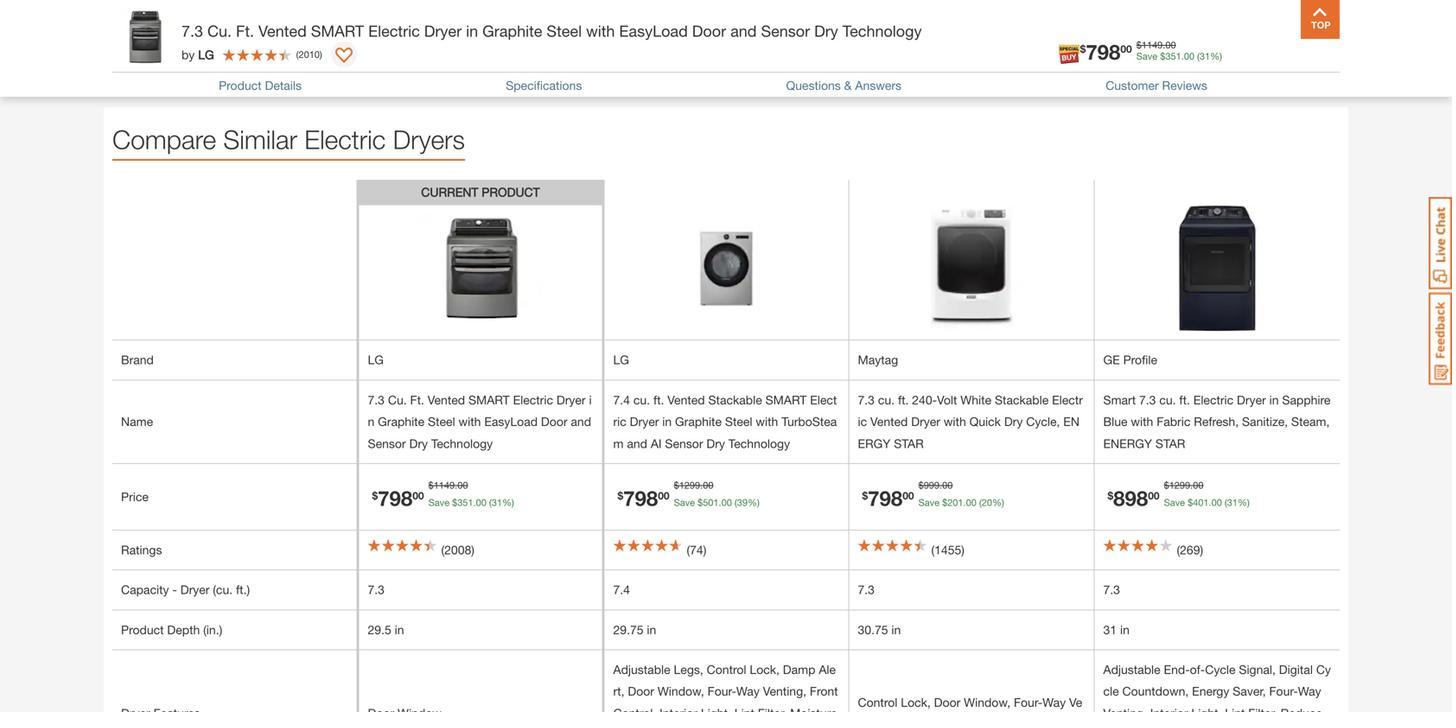 Task type: locate. For each thing, give the bounding box(es) containing it.
0 horizontal spatial cu.
[[633, 393, 650, 407]]

%) for $ 798 00 $ 1149 . 00 save $ 351 . 00 ( 31 %)
[[502, 497, 514, 508]]

cu. inside 7.3 cu. ft. 240-volt white stackable electr ic vented dryer with quick dry cycle, en ergy star
[[878, 393, 895, 407]]

2 cu. from the left
[[878, 393, 895, 407]]

interior down countdown,
[[1150, 706, 1188, 712]]

$ 1049 . 00
[[806, 20, 845, 31]]

0 vertical spatial 999
[[403, 20, 419, 31]]

3
[[1281, 62, 1290, 81]]

four-
[[708, 684, 736, 699], [1269, 684, 1298, 699], [1014, 695, 1043, 710]]

0 horizontal spatial way
[[736, 684, 760, 699]]

technology up answers
[[843, 22, 922, 40]]

. up ( 2008 )
[[473, 497, 476, 508]]

lg up the ric
[[613, 353, 629, 367]]

and inside 7.3 cu. ft. vented smart electric dryer i n graphite steel with easyload door and sensor dry technology
[[571, 415, 591, 429]]

( right "201"
[[979, 497, 982, 508]]

2 adjustable from the left
[[1103, 663, 1161, 677]]

steel
[[547, 22, 582, 40], [428, 415, 455, 429], [725, 415, 752, 429]]

adjustable up 'rt,'
[[613, 663, 670, 677]]

29.75
[[613, 623, 644, 637]]

vented inside 7.4 cu. ft. vented stackable smart elect ric dryer in graphite steel with turbostea m and ai sensor dry technology
[[668, 393, 705, 407]]

0 horizontal spatial smart
[[311, 22, 364, 40]]

easyload inside 7.3 cu. ft. vented smart electric dryer i n graphite steel with easyload door and sensor dry technology
[[484, 415, 538, 429]]

2 horizontal spatial smart
[[766, 393, 807, 407]]

( inside $ 1149 . 00 save $ 351 . 00 ( 31 %)
[[1197, 51, 1200, 62]]

1 filter, from the left
[[758, 706, 787, 712]]

0 horizontal spatial four-
[[708, 684, 736, 699]]

with up the $ 798 00 $ 1149 . 00 save $ 351 . 00 ( 31 %)
[[459, 415, 481, 429]]

sensor right ai
[[665, 436, 703, 451]]

with up the energy
[[1131, 415, 1153, 429]]

( up reviews
[[1197, 51, 1200, 62]]

1 horizontal spatial easyload
[[619, 22, 688, 40]]

1 7.4 from the top
[[613, 393, 630, 407]]

0 vertical spatial 351
[[1166, 51, 1181, 62]]

00 inside $ 798 00
[[1121, 43, 1132, 55]]

0 horizontal spatial 1299
[[679, 480, 700, 491]]

cu. right i
[[633, 393, 650, 407]]

reviews
[[1162, 78, 1207, 93]]

798 for $ 798 00
[[1086, 39, 1121, 64]]

1 horizontal spatial way
[[1043, 695, 1066, 710]]

798 inside the $ 798 00 $ 1149 . 00 save $ 351 . 00 ( 31 %)
[[378, 486, 413, 510]]

adjustable for door
[[613, 663, 670, 677]]

vented for 7.3 cu. ft. vented smart electric dryer i n graphite steel with easyload door and sensor dry technology
[[428, 393, 465, 407]]

1 vertical spatial and
[[571, 415, 591, 429]]

smart
[[311, 22, 364, 40], [468, 393, 510, 407], [766, 393, 807, 407]]

1 vertical spatial product
[[121, 623, 164, 637]]

ric
[[613, 415, 627, 429]]

cu. inside smart 7.3 cu. ft. electric dryer in sapphire blue with fabric refresh, sanitize, steam, energy star
[[1159, 393, 1176, 407]]

filter, for venting,
[[758, 706, 787, 712]]

window, inside control lock, door window, four-way ve
[[964, 695, 1011, 710]]

2 horizontal spatial graphite
[[675, 415, 722, 429]]

cu. for 7.3 cu. ft. vented smart electric dryer i n graphite steel with easyload door and sensor dry technology
[[388, 393, 407, 407]]

1 horizontal spatial lock,
[[901, 695, 931, 710]]

1 interior from the left
[[660, 706, 698, 712]]

in inside smart 7.3 cu. ft. electric dryer in sapphire blue with fabric refresh, sanitize, steam, energy star
[[1269, 393, 1279, 407]]

live chat image
[[1429, 197, 1452, 290]]

3 cu. from the left
[[1159, 393, 1176, 407]]

light, down energy at the right of page
[[1191, 706, 1222, 712]]

$ inside $ 798 00
[[1080, 43, 1086, 55]]

1 adjustable from the left
[[613, 663, 670, 677]]

1 horizontal spatial technology
[[729, 436, 790, 451]]

0 vertical spatial ft.
[[236, 22, 254, 40]]

steel left turbostea at the right of the page
[[725, 415, 752, 429]]

dry right quick
[[1004, 415, 1023, 429]]

$ 798 00 $ 999 . 00 save $ 201 . 00 ( 20 %)
[[862, 480, 1004, 510]]

1 vertical spatial cu.
[[388, 393, 407, 407]]

31 up cle
[[1103, 623, 1117, 637]]

1 horizontal spatial graphite
[[482, 22, 542, 40]]

0 horizontal spatial lg
[[198, 47, 214, 62]]

star down fabric
[[1156, 436, 1185, 451]]

1 horizontal spatial 1299
[[1169, 480, 1190, 491]]

cu. for 7.3
[[878, 393, 895, 407]]

ft. up ai
[[653, 393, 664, 407]]

0 horizontal spatial 351
[[457, 497, 473, 508]]

filter, down damp
[[758, 706, 787, 712]]

7.3 up the "ic"
[[858, 393, 875, 407]]

0 vertical spatial venting,
[[763, 684, 807, 699]]

351 inside $ 1149 . 00 save $ 351 . 00 ( 31 %)
[[1166, 51, 1181, 62]]

0 horizontal spatial graphite
[[378, 415, 425, 429]]

0 horizontal spatial venting,
[[763, 684, 807, 699]]

) for ( 74 )
[[703, 543, 707, 557]]

999
[[403, 20, 419, 31], [924, 480, 940, 491]]

ic
[[858, 415, 867, 429]]

1 horizontal spatial smart
[[468, 393, 510, 407]]

1 horizontal spatial ft.
[[410, 393, 424, 407]]

four- inside adjustable legs, control lock, damp ale rt, door window, four-way venting, front control, interior light, lint filter, moistu
[[708, 684, 736, 699]]

with inside 7.3 cu. ft. vented smart electric dryer i n graphite steel with easyload door and sensor dry technology
[[459, 415, 481, 429]]

lg
[[198, 47, 214, 62], [368, 353, 384, 367], [613, 353, 629, 367]]

1
[[1267, 62, 1276, 81]]

7.3 up 30.75
[[858, 583, 875, 597]]

filter, inside adjustable end-of-cycle signal, digital cy cle countdown, energy saver, four-way venting, interior light, lint filter, redu
[[1248, 706, 1277, 712]]

save left "201"
[[918, 497, 940, 508]]

filter, down saver,
[[1248, 706, 1277, 712]]

adjustable inside adjustable legs, control lock, damp ale rt, door window, four-way venting, front control, interior light, lint filter, moistu
[[613, 663, 670, 677]]

7.3 cu. ft. 240-volt white stackable electr ic vented dryer with quick dry cycle, en ergy star
[[858, 393, 1083, 451]]

save left 501
[[674, 497, 695, 508]]

7.3 up n
[[368, 393, 385, 407]]

798 inside $ 798 00 $ 1299 . 00 save $ 501 . 00 ( 39 %)
[[623, 486, 658, 510]]

1 star from the left
[[894, 436, 924, 451]]

0 vertical spatial control
[[707, 663, 746, 677]]

7.3 cu. ft. vented smart electric dryer in graphite steel with easyload door and sensor dry technology
[[182, 22, 922, 40]]

%) inside $ 1149 . 00 save $ 351 . 00 ( 31 %)
[[1210, 51, 1222, 62]]

save for $ 898 00 $ 1299 . 00 save $ 401 . 00 ( 31 %)
[[1164, 497, 1185, 508]]

&
[[844, 78, 852, 93]]

ft. inside 7.4 cu. ft. vented stackable smart elect ric dryer in graphite steel with turbostea m and ai sensor dry technology
[[653, 393, 664, 407]]

1 ft. from the left
[[653, 393, 664, 407]]

vented inside 7.3 cu. ft. 240-volt white stackable electr ic vented dryer with quick dry cycle, en ergy star
[[870, 415, 908, 429]]

dryer inside 7.4 cu. ft. vented stackable smart elect ric dryer in graphite steel with turbostea m and ai sensor dry technology
[[630, 415, 659, 429]]

smart inside 7.4 cu. ft. vented stackable smart elect ric dryer in graphite steel with turbostea m and ai sensor dry technology
[[766, 393, 807, 407]]

adjustable up cle
[[1103, 663, 1161, 677]]

venting, inside adjustable end-of-cycle signal, digital cy cle countdown, energy saver, four-way venting, interior light, lint filter, redu
[[1103, 706, 1147, 712]]

2 horizontal spatial ft.
[[1179, 393, 1190, 407]]

control right 'legs,'
[[707, 663, 746, 677]]

7.3 inside smart 7.3 cu. ft. electric dryer in sapphire blue with fabric refresh, sanitize, steam, energy star
[[1139, 393, 1156, 407]]

cu. for 7.4
[[633, 393, 650, 407]]

product
[[482, 185, 540, 199]]

and right m
[[627, 436, 647, 451]]

7.4 inside 7.4 cu. ft. vented stackable smart elect ric dryer in graphite steel with turbostea m and ai sensor dry technology
[[613, 393, 630, 407]]

0 vertical spatial cu.
[[207, 22, 232, 40]]

1 horizontal spatial four-
[[1014, 695, 1043, 710]]

1 horizontal spatial filter,
[[1248, 706, 1277, 712]]

0 horizontal spatial ft.
[[236, 22, 254, 40]]

vented
[[258, 22, 307, 40], [428, 393, 465, 407], [668, 393, 705, 407], [870, 415, 908, 429]]

1 vertical spatial easyload
[[484, 415, 538, 429]]

0 horizontal spatial light,
[[701, 706, 731, 712]]

1 vertical spatial control
[[858, 695, 898, 710]]

) left display icon
[[320, 49, 322, 60]]

light, inside adjustable legs, control lock, damp ale rt, door window, four-way venting, front control, interior light, lint filter, moistu
[[701, 706, 731, 712]]

1 horizontal spatial ft.
[[898, 393, 909, 407]]

filter, for four-
[[1248, 706, 1277, 712]]

cu.
[[633, 393, 650, 407], [878, 393, 895, 407], [1159, 393, 1176, 407]]

( right 501
[[735, 497, 737, 508]]

vented inside 7.3 cu. ft. vented smart electric dryer i n graphite steel with easyload door and sensor dry technology
[[428, 393, 465, 407]]

of-
[[1190, 663, 1205, 677]]

(
[[296, 49, 299, 60], [1197, 51, 1200, 62], [489, 497, 492, 508], [735, 497, 737, 508], [979, 497, 982, 508], [1225, 497, 1227, 508], [441, 543, 444, 557], [687, 543, 690, 557], [931, 543, 935, 557], [1177, 543, 1180, 557]]

%) for $ 898 00 $ 1299 . 00 save $ 401 . 00 ( 31 %)
[[1238, 497, 1250, 508]]

way left ve
[[1043, 695, 1066, 710]]

0 vertical spatial easyload
[[619, 22, 688, 40]]

ft. inside 7.3 cu. ft. vented smart electric dryer i n graphite steel with easyload door and sensor dry technology
[[410, 393, 424, 407]]

steel right n
[[428, 415, 455, 429]]

%) inside the $ 798 00 $ 1149 . 00 save $ 351 . 00 ( 31 %)
[[502, 497, 514, 508]]

2 horizontal spatial way
[[1298, 684, 1321, 699]]

29.75 in
[[613, 623, 656, 637]]

1 horizontal spatial venting,
[[1103, 706, 1147, 712]]

1 horizontal spatial stackable
[[995, 393, 1049, 407]]

. right 948
[[220, 20, 223, 31]]

end-
[[1164, 663, 1190, 677]]

1149 inside $ 1149 . 00 save $ 351 . 00 ( 31 %)
[[1142, 39, 1163, 51]]

adjustable legs, control lock, damp ale rt, door window, four-way venting, front control, interior light, lint filter, moistu
[[613, 663, 838, 712]]

798 for $ 798 00 $ 1149 . 00 save $ 351 . 00 ( 31 %)
[[378, 486, 413, 510]]

current product
[[421, 185, 540, 199]]

star right ergy
[[894, 436, 924, 451]]

lg right by at the left top of page
[[198, 47, 214, 62]]

1 vertical spatial 999
[[924, 480, 940, 491]]

2 horizontal spatial technology
[[843, 22, 922, 40]]

technology up the $ 798 00 $ 1149 . 00 save $ 351 . 00 ( 31 %)
[[431, 436, 493, 451]]

smart 7.3 cu. ft. electric dryer in sapphire blue with fabric refresh, sanitize, steam, energy star image
[[1155, 206, 1280, 331]]

1 horizontal spatial lint
[[1225, 706, 1245, 712]]

smart inside 7.3 cu. ft. vented smart electric dryer i n graphite steel with easyload door and sensor dry technology
[[468, 393, 510, 407]]

$ 2899 . 00
[[613, 20, 653, 31]]

7.4 cu. ft. vented stackable smart electric dryer in graphite steel with turbosteam and ai sensor dry technology image
[[664, 206, 789, 331]]

0 horizontal spatial ft.
[[653, 393, 664, 407]]

999 inside $ 798 00 $ 999 . 00 save $ 201 . 00 ( 20 %)
[[924, 480, 940, 491]]

technology inside 7.3 cu. ft. vented smart electric dryer i n graphite steel with easyload door and sensor dry technology
[[431, 436, 493, 451]]

light,
[[701, 706, 731, 712], [1191, 706, 1222, 712]]

0 horizontal spatial technology
[[431, 436, 493, 451]]

1 horizontal spatial product
[[219, 78, 262, 93]]

graphite up $ 798 00 $ 1299 . 00 save $ 501 . 00 ( 39 %)
[[675, 415, 722, 429]]

ft. left "240-"
[[898, 393, 909, 407]]

in
[[466, 22, 478, 40], [1269, 393, 1279, 407], [662, 415, 672, 429], [395, 623, 404, 637], [647, 623, 656, 637], [892, 623, 901, 637], [1120, 623, 1130, 637]]

1 horizontal spatial adjustable
[[1103, 663, 1161, 677]]

with inside 7.3 cu. ft. 240-volt white stackable electr ic vented dryer with quick dry cycle, en ergy star
[[944, 415, 966, 429]]

ft.
[[236, 22, 254, 40], [410, 393, 424, 407]]

sensor
[[761, 22, 810, 40], [368, 436, 406, 451], [665, 436, 703, 451]]

2 horizontal spatial cu.
[[1159, 393, 1176, 407]]

30.75 in
[[858, 623, 901, 637]]

$
[[137, 12, 143, 24], [194, 20, 199, 31], [398, 20, 403, 31], [613, 20, 619, 31], [806, 20, 811, 31], [1136, 39, 1142, 51], [1080, 43, 1086, 55], [1160, 51, 1166, 62], [428, 480, 434, 491], [674, 480, 679, 491], [918, 480, 924, 491], [1164, 480, 1169, 491], [372, 490, 378, 502], [618, 490, 623, 502], [862, 490, 868, 502], [1108, 490, 1113, 502], [452, 497, 457, 508], [698, 497, 703, 508], [942, 497, 948, 508], [1188, 497, 1193, 508]]

in inside 7.4 cu. ft. vented stackable smart elect ric dryer in graphite steel with turbostea m and ai sensor dry technology
[[662, 415, 672, 429]]

with left 2899
[[586, 22, 615, 40]]

1299 inside $ 798 00 $ 1299 . 00 save $ 501 . 00 ( 39 %)
[[679, 480, 700, 491]]

volt
[[937, 393, 957, 407]]

1 horizontal spatial control
[[858, 695, 898, 710]]

compare
[[112, 124, 216, 155]]

31 right 401 at bottom
[[1227, 497, 1238, 508]]

1 horizontal spatial lg
[[368, 353, 384, 367]]

electric inside 7.3 cu. ft. vented smart electric dryer i n graphite steel with easyload door and sensor dry technology
[[513, 393, 553, 407]]

1 light, from the left
[[701, 706, 731, 712]]

dryer left i
[[557, 393, 586, 407]]

)
[[320, 49, 322, 60], [471, 543, 474, 557], [703, 543, 707, 557], [961, 543, 965, 557], [1200, 543, 1203, 557]]

save inside $ 798 00 $ 999 . 00 save $ 201 . 00 ( 20 %)
[[918, 497, 940, 508]]

1 vertical spatial venting,
[[1103, 706, 1147, 712]]

by lg
[[182, 47, 214, 62]]

1 vertical spatial 1149
[[434, 480, 455, 491]]

vented for 7.4 cu. ft. vented stackable smart elect ric dryer in graphite steel with turbostea m and ai sensor dry technology
[[668, 393, 705, 407]]

feedback link image
[[1429, 292, 1452, 386]]

0 vertical spatial lock,
[[750, 663, 780, 677]]

31 down 7.3 cu. ft. vented smart electric dryer i n graphite steel with easyload door and sensor dry technology
[[492, 497, 502, 508]]

lock, left damp
[[750, 663, 780, 677]]

2 horizontal spatial and
[[730, 22, 757, 40]]

1149 up the 'customer reviews'
[[1142, 39, 1163, 51]]

2 horizontal spatial steel
[[725, 415, 752, 429]]

in up sanitize,
[[1269, 393, 1279, 407]]

venting, down damp
[[763, 684, 807, 699]]

1 vertical spatial lock,
[[901, 695, 931, 710]]

7.3 inside 7.3 cu. ft. vented smart electric dryer i n graphite steel with easyload door and sensor dry technology
[[368, 393, 385, 407]]

four- inside control lock, door window, four-way ve
[[1014, 695, 1043, 710]]

2 horizontal spatial lg
[[613, 353, 629, 367]]

) down "201"
[[961, 543, 965, 557]]

7.3 cu. ft. vented smart electric dryer i n graphite steel with easyload door and sensor dry technology
[[368, 393, 592, 451]]

7.4 up 29.75
[[613, 583, 630, 597]]

control inside control lock, door window, four-way ve
[[858, 695, 898, 710]]

( inside $ 798 00 $ 1299 . 00 save $ 501 . 00 ( 39 %)
[[735, 497, 737, 508]]

dryer right the ric
[[630, 415, 659, 429]]

way inside control lock, door window, four-way ve
[[1043, 695, 1066, 710]]

with left turbostea at the right of the page
[[756, 415, 778, 429]]

1 horizontal spatial window,
[[964, 695, 1011, 710]]

1149 inside the $ 798 00 $ 1149 . 00 save $ 351 . 00 ( 31 %)
[[434, 480, 455, 491]]

ratings
[[121, 543, 162, 557]]

way left 'front'
[[736, 684, 760, 699]]

display image
[[335, 48, 352, 65]]

steel up the specifications
[[547, 22, 582, 40]]

0 horizontal spatial lint
[[735, 706, 755, 712]]

ft. for 7.3 cu. ft. vented smart electric dryer in graphite steel with easyload door and sensor dry technology
[[236, 22, 254, 40]]

ft. inside 7.3 cu. ft. 240-volt white stackable electr ic vented dryer with quick dry cycle, en ergy star
[[898, 393, 909, 407]]

7.4 for 7.4
[[613, 583, 630, 597]]

2 vertical spatial and
[[627, 436, 647, 451]]

( down $ 798 00 $ 1299 . 00 save $ 501 . 00 ( 39 %)
[[687, 543, 690, 557]]

2 ft. from the left
[[898, 393, 909, 407]]

0 horizontal spatial interior
[[660, 706, 698, 712]]

2 lint from the left
[[1225, 706, 1245, 712]]

control
[[707, 663, 746, 677], [858, 695, 898, 710]]

in right the 29.5
[[395, 623, 404, 637]]

1299 inside $ 898 00 $ 1299 . 00 save $ 401 . 00 ( 31 %)
[[1169, 480, 1190, 491]]

rt,
[[613, 684, 624, 699]]

0 horizontal spatial adjustable
[[613, 663, 670, 677]]

0 horizontal spatial 1149
[[434, 480, 455, 491]]

1 1299 from the left
[[679, 480, 700, 491]]

%) inside $ 798 00 $ 1299 . 00 save $ 501 . 00 ( 39 %)
[[748, 497, 760, 508]]

%) for $ 798 00 $ 999 . 00 save $ 201 . 00 ( 20 %)
[[992, 497, 1004, 508]]

graphite inside 7.3 cu. ft. vented smart electric dryer i n graphite steel with easyload door and sensor dry technology
[[378, 415, 425, 429]]

0 horizontal spatial filter,
[[758, 706, 787, 712]]

) down 501
[[703, 543, 707, 557]]

graphite right n
[[378, 415, 425, 429]]

1 horizontal spatial interior
[[1150, 706, 1188, 712]]

0 horizontal spatial star
[[894, 436, 924, 451]]

adjustable inside adjustable end-of-cycle signal, digital cy cle countdown, energy saver, four-way venting, interior light, lint filter, redu
[[1103, 663, 1161, 677]]

. right 748
[[832, 20, 835, 31]]

profile
[[1123, 353, 1157, 367]]

star inside smart 7.3 cu. ft. electric dryer in sapphire blue with fabric refresh, sanitize, steam, energy star
[[1156, 436, 1185, 451]]

0 vertical spatial 1149
[[1142, 39, 1163, 51]]

sapphire
[[1282, 393, 1331, 407]]

lint inside adjustable end-of-cycle signal, digital cy cle countdown, energy saver, four-way venting, interior light, lint filter, redu
[[1225, 706, 1245, 712]]

2 7.4 from the top
[[613, 583, 630, 597]]

( right 401 at bottom
[[1225, 497, 1227, 508]]

2 horizontal spatial four-
[[1269, 684, 1298, 699]]

product depth (in.)
[[121, 623, 222, 637]]

1299 for 798
[[679, 480, 700, 491]]

%) inside $ 898 00 $ 1299 . 00 save $ 401 . 00 ( 31 %)
[[1238, 497, 1250, 508]]

technology down turbostea at the right of the page
[[729, 436, 790, 451]]

cycle,
[[1026, 415, 1060, 429]]

with down volt
[[944, 415, 966, 429]]

0 horizontal spatial stackable
[[708, 393, 762, 407]]

351 inside the $ 798 00 $ 1149 . 00 save $ 351 . 00 ( 31 %)
[[457, 497, 473, 508]]

save up the 'customer reviews'
[[1136, 51, 1158, 62]]

) for ( 2010 )
[[320, 49, 322, 60]]

) for ( 2008 )
[[471, 543, 474, 557]]

control inside adjustable legs, control lock, damp ale rt, door window, four-way venting, front control, interior light, lint filter, moistu
[[707, 663, 746, 677]]

00
[[223, 20, 233, 31], [421, 20, 432, 31], [642, 20, 653, 31], [835, 20, 845, 31], [1166, 39, 1176, 51], [1121, 43, 1132, 55], [1184, 51, 1195, 62], [457, 480, 468, 491], [703, 480, 714, 491], [942, 480, 953, 491], [1193, 480, 1204, 491], [413, 490, 424, 502], [658, 490, 670, 502], [903, 490, 914, 502], [1148, 490, 1160, 502], [476, 497, 487, 508], [721, 497, 732, 508], [966, 497, 977, 508], [1212, 497, 1222, 508]]

similar
[[223, 124, 297, 155]]

venting, down cle
[[1103, 706, 1147, 712]]

1 horizontal spatial light,
[[1191, 706, 1222, 712]]

smart
[[1103, 393, 1136, 407]]

dryer inside 7.3 cu. ft. 240-volt white stackable electr ic vented dryer with quick dry cycle, en ergy star
[[911, 415, 940, 429]]

product down capacity
[[121, 623, 164, 637]]

0 horizontal spatial easyload
[[484, 415, 538, 429]]

$ 999 . 00
[[398, 20, 432, 31]]

351 up 2008
[[457, 497, 473, 508]]

this is the first slide image
[[1238, 65, 1252, 79]]

steam,
[[1291, 415, 1330, 429]]

2 1299 from the left
[[1169, 480, 1190, 491]]

0 vertical spatial and
[[730, 22, 757, 40]]

and
[[730, 22, 757, 40], [571, 415, 591, 429], [627, 436, 647, 451]]

201
[[948, 497, 963, 508]]

dryer inside 7.3 cu. ft. vented smart electric dryer i n graphite steel with easyload door and sensor dry technology
[[557, 393, 586, 407]]

dry up $ 798 00 $ 1299 . 00 save $ 501 . 00 ( 39 %)
[[707, 436, 725, 451]]

1 horizontal spatial cu.
[[878, 393, 895, 407]]

1 horizontal spatial cu.
[[388, 393, 407, 407]]

0 horizontal spatial cu.
[[207, 22, 232, 40]]

product left details
[[219, 78, 262, 93]]

0 horizontal spatial control
[[707, 663, 746, 677]]

2 light, from the left
[[1191, 706, 1222, 712]]

filter,
[[758, 706, 787, 712], [1248, 706, 1277, 712]]

window,
[[658, 684, 704, 699], [964, 695, 1011, 710]]

way
[[736, 684, 760, 699], [1298, 684, 1321, 699], [1043, 695, 1066, 710]]

) down 401 at bottom
[[1200, 543, 1203, 557]]

1 horizontal spatial 1149
[[1142, 39, 1163, 51]]

interior down 'legs,'
[[660, 706, 698, 712]]

lint inside adjustable legs, control lock, damp ale rt, door window, four-way venting, front control, interior light, lint filter, moistu
[[735, 706, 755, 712]]

save inside $ 1149 . 00 save $ 351 . 00 ( 31 %)
[[1136, 51, 1158, 62]]

graphite left 2498
[[482, 22, 542, 40]]

) for ( 269 )
[[1200, 543, 1203, 557]]

save inside $ 798 00 $ 1299 . 00 save $ 501 . 00 ( 39 %)
[[674, 497, 695, 508]]

compare similar electric dryers
[[112, 124, 465, 155]]

0 vertical spatial product
[[219, 78, 262, 93]]

specifications button
[[506, 78, 582, 93], [506, 78, 582, 93]]

1 vertical spatial 7.4
[[613, 583, 630, 597]]

fabric
[[1157, 415, 1191, 429]]

light, down 'legs,'
[[701, 706, 731, 712]]

interior inside adjustable legs, control lock, damp ale rt, door window, four-way venting, front control, interior light, lint filter, moistu
[[660, 706, 698, 712]]

cu.
[[207, 22, 232, 40], [388, 393, 407, 407]]

graphite
[[482, 22, 542, 40], [378, 415, 425, 429], [675, 415, 722, 429]]

31 inside $ 898 00 $ 1299 . 00 save $ 401 . 00 ( 31 %)
[[1227, 497, 1238, 508]]

( 1455 )
[[931, 543, 965, 557]]

next slide image
[[1305, 65, 1319, 79]]

save left 401 at bottom
[[1164, 497, 1185, 508]]

filter, inside adjustable legs, control lock, damp ale rt, door window, four-way venting, front control, interior light, lint filter, moistu
[[758, 706, 787, 712]]

interior
[[660, 706, 698, 712], [1150, 706, 1188, 712]]

31 in
[[1103, 623, 1130, 637]]

interior inside adjustable end-of-cycle signal, digital cy cle countdown, energy saver, four-way venting, interior light, lint filter, redu
[[1150, 706, 1188, 712]]

%) inside $ 798 00 $ 999 . 00 save $ 201 . 00 ( 20 %)
[[992, 497, 1004, 508]]

1 horizontal spatial 999
[[924, 480, 940, 491]]

dry up the $ 798 00 $ 1149 . 00 save $ 351 . 00 ( 31 %)
[[409, 436, 428, 451]]

save
[[1136, 51, 1158, 62], [428, 497, 449, 508], [674, 497, 695, 508], [918, 497, 940, 508], [1164, 497, 1185, 508]]

0 vertical spatial 7.4
[[613, 393, 630, 407]]

cu. up fabric
[[1159, 393, 1176, 407]]

( 74 )
[[687, 543, 707, 557]]

1 horizontal spatial star
[[1156, 436, 1185, 451]]

0 horizontal spatial and
[[571, 415, 591, 429]]

1 cu. from the left
[[633, 393, 650, 407]]

and inside 7.4 cu. ft. vented stackable smart elect ric dryer in graphite steel with turbostea m and ai sensor dry technology
[[627, 436, 647, 451]]

questions & answers button
[[786, 78, 902, 93], [786, 78, 902, 93]]

351 up reviews
[[1166, 51, 1181, 62]]

31 inside the $ 798 00 $ 1149 . 00 save $ 351 . 00 ( 31 %)
[[492, 497, 502, 508]]

with
[[586, 22, 615, 40], [459, 415, 481, 429], [756, 415, 778, 429], [944, 415, 966, 429], [1131, 415, 1153, 429]]

adjustable
[[613, 663, 670, 677], [1103, 663, 1161, 677]]

0 horizontal spatial steel
[[428, 415, 455, 429]]

1 lint from the left
[[735, 706, 755, 712]]

2 star from the left
[[1156, 436, 1185, 451]]

1149 up 2008
[[434, 480, 455, 491]]

save inside the $ 798 00 $ 1149 . 00 save $ 351 . 00 ( 31 %)
[[428, 497, 449, 508]]

3 ft. from the left
[[1179, 393, 1190, 407]]

2 interior from the left
[[1150, 706, 1188, 712]]

2 filter, from the left
[[1248, 706, 1277, 712]]

1 vertical spatial ft.
[[410, 393, 424, 407]]

7.3 up the 29.5
[[368, 583, 385, 597]]

sensor left 1049
[[761, 22, 810, 40]]

in right the ric
[[662, 415, 672, 429]]

0 horizontal spatial 999
[[403, 20, 419, 31]]

0 horizontal spatial lock,
[[750, 663, 780, 677]]

details
[[265, 78, 302, 93]]

lock, down 30.75 in
[[901, 695, 931, 710]]

( up details
[[296, 49, 299, 60]]

product for product details
[[219, 78, 262, 93]]

7.3 up 31 in
[[1103, 583, 1120, 597]]

0 horizontal spatial sensor
[[368, 436, 406, 451]]

customer reviews
[[1106, 78, 1207, 93]]

0 horizontal spatial product
[[121, 623, 164, 637]]

dryer up sanitize,
[[1237, 393, 1266, 407]]

1 vertical spatial 351
[[457, 497, 473, 508]]

1 horizontal spatial and
[[627, 436, 647, 451]]

steel inside 7.3 cu. ft. vented smart electric dryer i n graphite steel with easyload door and sensor dry technology
[[428, 415, 455, 429]]

ft. inside smart 7.3 cu. ft. electric dryer in sapphire blue with fabric refresh, sanitize, steam, energy star
[[1179, 393, 1190, 407]]

1 horizontal spatial 351
[[1166, 51, 1181, 62]]

2 stackable from the left
[[995, 393, 1049, 407]]

) down the $ 798 00 $ 1149 . 00 save $ 351 . 00 ( 31 %)
[[471, 543, 474, 557]]

1 horizontal spatial sensor
[[665, 436, 703, 451]]

0 horizontal spatial window,
[[658, 684, 704, 699]]

ft.
[[653, 393, 664, 407], [898, 393, 909, 407], [1179, 393, 1190, 407]]

product details
[[219, 78, 302, 93]]

29.5
[[368, 623, 391, 637]]

control lock, door window, four-way ve
[[858, 695, 1083, 712]]

798 inside $ 798 00 $ 999 . 00 save $ 201 . 00 ( 20 %)
[[868, 486, 903, 510]]

999 right 628
[[403, 20, 419, 31]]

1 stackable from the left
[[708, 393, 762, 407]]



Task type: describe. For each thing, give the bounding box(es) containing it.
2899
[[619, 20, 640, 31]]

venting, inside adjustable legs, control lock, damp ale rt, door window, four-way venting, front control, interior light, lint filter, moistu
[[763, 684, 807, 699]]

948
[[143, 8, 178, 33]]

ft. for 7.3 cu. ft. vented smart electric dryer i n graphite steel with easyload door and sensor dry technology
[[410, 393, 424, 407]]

questions
[[786, 78, 841, 93]]

7.4 cu. ft. vented stackable smart elect ric dryer in graphite steel with turbostea m and ai sensor dry technology
[[613, 393, 837, 451]]

798 for $ 798 00 $ 1299 . 00 save $ 501 . 00 ( 39 %)
[[623, 486, 658, 510]]

saver,
[[1233, 684, 1266, 699]]

. up reviews
[[1181, 51, 1184, 62]]

blue
[[1103, 415, 1128, 429]]

white
[[961, 393, 992, 407]]

smart for in
[[311, 22, 364, 40]]

with inside 7.4 cu. ft. vented stackable smart elect ric dryer in graphite steel with turbostea m and ai sensor dry technology
[[756, 415, 778, 429]]

save for $ 798 00 $ 1299 . 00 save $ 501 . 00 ( 39 %)
[[674, 497, 695, 508]]

ft.)
[[236, 583, 250, 597]]

smart for i
[[468, 393, 510, 407]]

. right 2498
[[640, 20, 642, 31]]

2498
[[551, 8, 597, 33]]

maytag
[[858, 353, 898, 367]]

1299 for 898
[[1169, 480, 1190, 491]]

( inside the $ 798 00 $ 1149 . 00 save $ 351 . 00 ( 31 %)
[[489, 497, 492, 508]]

240-
[[912, 393, 937, 407]]

top button
[[1301, 0, 1340, 39]]

quick
[[970, 415, 1001, 429]]

628
[[347, 8, 382, 33]]

cle
[[1103, 684, 1119, 699]]

39
[[737, 497, 748, 508]]

save for $ 798 00 $ 999 . 00 save $ 201 . 00 ( 20 %)
[[918, 497, 940, 508]]

smart 7.3 cu. ft. electric dryer in sapphire blue with fabric refresh, sanitize, steam, energy star
[[1103, 393, 1331, 451]]

turbostea
[[782, 415, 837, 429]]

way inside adjustable legs, control lock, damp ale rt, door window, four-way venting, front control, interior light, lint filter, moistu
[[736, 684, 760, 699]]

dryers
[[393, 124, 465, 155]]

technology inside 7.4 cu. ft. vented stackable smart elect ric dryer in graphite steel with turbostea m and ai sensor dry technology
[[729, 436, 790, 451]]

1 / 3
[[1267, 62, 1290, 81]]

current
[[421, 185, 478, 199]]

depth
[[167, 623, 200, 637]]

answers
[[855, 78, 902, 93]]

( 2010 )
[[296, 49, 322, 60]]

door inside adjustable legs, control lock, damp ale rt, door window, four-way venting, front control, interior light, lint filter, moistu
[[628, 684, 654, 699]]

. up 501
[[700, 480, 703, 491]]

cu. for 7.3 cu. ft. vented smart electric dryer in graphite steel with easyload door and sensor dry technology
[[207, 22, 232, 40]]

898
[[1113, 486, 1148, 510]]

. up the 'customer reviews'
[[1163, 39, 1166, 51]]

capacity
[[121, 583, 169, 597]]

7.3 inside 7.3 cu. ft. 240-volt white stackable electr ic vented dryer with quick dry cycle, en ergy star
[[858, 393, 875, 407]]

capacity - dryer (cu. ft.)
[[121, 583, 250, 597]]

door inside control lock, door window, four-way ve
[[934, 695, 961, 710]]

stackable inside 7.4 cu. ft. vented stackable smart elect ric dryer in graphite steel with turbostea m and ai sensor dry technology
[[708, 393, 762, 407]]

ergy
[[858, 436, 891, 451]]

1455
[[935, 543, 961, 557]]

refresh,
[[1194, 415, 1239, 429]]

price
[[121, 490, 149, 504]]

signal,
[[1239, 663, 1276, 677]]

( down the $ 798 00 $ 1149 . 00 save $ 351 . 00 ( 31 %)
[[441, 543, 444, 557]]

legs,
[[674, 663, 703, 677]]

light, for energy
[[1191, 706, 1222, 712]]

7.4 for 7.4 cu. ft. vented stackable smart elect ric dryer in graphite steel with turbostea m and ai sensor dry technology
[[613, 393, 630, 407]]

vented for 7.3 cu. ft. vented smart electric dryer in graphite steel with easyload door and sensor dry technology
[[258, 22, 307, 40]]

energy
[[1103, 436, 1152, 451]]

name
[[121, 415, 153, 429]]

n
[[368, 415, 375, 429]]

$ inside $ 948
[[137, 12, 143, 24]]

. up 401 at bottom
[[1190, 480, 1193, 491]]

in right 30.75
[[892, 623, 901, 637]]

ge profile
[[1103, 353, 1157, 367]]

$ 1149 . 00 save $ 351 . 00 ( 31 %)
[[1136, 39, 1222, 62]]

(in.)
[[203, 623, 222, 637]]

way inside adjustable end-of-cycle signal, digital cy cle countdown, energy saver, four-way venting, interior light, lint filter, redu
[[1298, 684, 1321, 699]]

1 horizontal spatial steel
[[547, 22, 582, 40]]

30.75
[[858, 623, 888, 637]]

29.5 in
[[368, 623, 404, 637]]

7.3 cu. ft. vented smart electric dryer in graphite steel with easyload door and sensor dry technology image
[[418, 205, 543, 331]]

. up 2008
[[455, 480, 457, 491]]

798 for $ 798 00 $ 999 . 00 save $ 201 . 00 ( 20 %)
[[868, 486, 903, 510]]

( inside $ 898 00 $ 1299 . 00 save $ 401 . 00 ( 31 %)
[[1225, 497, 1227, 508]]

cycle
[[1205, 663, 1236, 677]]

20
[[982, 497, 992, 508]]

( down $ 898 00 $ 1299 . 00 save $ 401 . 00 ( 31 %)
[[1177, 543, 1180, 557]]

. up 1455
[[940, 480, 942, 491]]

by
[[182, 47, 195, 62]]

2010
[[299, 49, 320, 60]]

dry inside 7.4 cu. ft. vented stackable smart elect ric dryer in graphite steel with turbostea m and ai sensor dry technology
[[707, 436, 725, 451]]

sensor inside 7.4 cu. ft. vented stackable smart elect ric dryer in graphite steel with turbostea m and ai sensor dry technology
[[665, 436, 703, 451]]

light, for four-
[[701, 706, 731, 712]]

1049
[[811, 20, 832, 31]]

customer
[[1106, 78, 1159, 93]]

dry inside 7.3 cu. ft. vented smart electric dryer i n graphite steel with easyload door and sensor dry technology
[[409, 436, 428, 451]]

dryer right - at the left bottom of the page
[[180, 583, 210, 597]]

. right 628
[[419, 20, 421, 31]]

( inside $ 798 00 $ 999 . 00 save $ 201 . 00 ( 20 %)
[[979, 497, 982, 508]]

damp
[[783, 663, 815, 677]]

interior for venting,
[[1150, 706, 1188, 712]]

401
[[1193, 497, 1209, 508]]

four- inside adjustable end-of-cycle signal, digital cy cle countdown, energy saver, four-way venting, interior light, lint filter, redu
[[1269, 684, 1298, 699]]

ai
[[651, 436, 662, 451]]

. right 898
[[1209, 497, 1212, 508]]

( 2008 )
[[441, 543, 474, 557]]

energy
[[1192, 684, 1229, 699]]

( down $ 798 00 $ 999 . 00 save $ 201 . 00 ( 20 %)
[[931, 543, 935, 557]]

lock, inside adjustable legs, control lock, damp ale rt, door window, four-way venting, front control, interior light, lint filter, moistu
[[750, 663, 780, 677]]

star inside 7.3 cu. ft. 240-volt white stackable electr ic vented dryer with quick dry cycle, en ergy star
[[894, 436, 924, 451]]

. left the 39
[[719, 497, 721, 508]]

) for ( 1455 )
[[961, 543, 965, 557]]

control,
[[613, 706, 656, 712]]

2 horizontal spatial sensor
[[761, 22, 810, 40]]

front
[[810, 684, 838, 699]]

door inside 7.3 cu. ft. vented smart electric dryer i n graphite steel with easyload door and sensor dry technology
[[541, 415, 567, 429]]

brand
[[121, 353, 154, 367]]

ge
[[1103, 353, 1120, 367]]

cy
[[1316, 663, 1331, 677]]

%) for $ 798 00 $ 1299 . 00 save $ 501 . 00 ( 39 %)
[[748, 497, 760, 508]]

graphite inside 7.4 cu. ft. vented stackable smart elect ric dryer in graphite steel with turbostea m and ai sensor dry technology
[[675, 415, 722, 429]]

m
[[613, 436, 624, 451]]

in up countdown,
[[1120, 623, 1130, 637]]

ft. for 240-
[[898, 393, 909, 407]]

window, inside adjustable legs, control lock, damp ale rt, door window, four-way venting, front control, interior light, lint filter, moistu
[[658, 684, 704, 699]]

electr
[[1052, 393, 1083, 407]]

7.3 cu. ft. 240-volt white stackable electric vented dryer with quick dry cycle, energy star image
[[909, 206, 1034, 331]]

ft. for vented
[[653, 393, 664, 407]]

steel inside 7.4 cu. ft. vented stackable smart elect ric dryer in graphite steel with turbostea m and ai sensor dry technology
[[725, 415, 752, 429]]

sanitize,
[[1242, 415, 1288, 429]]

dryer inside smart 7.3 cu. ft. electric dryer in sapphire blue with fabric refresh, sanitize, steam, energy star
[[1237, 393, 1266, 407]]

lock, inside control lock, door window, four-way ve
[[901, 695, 931, 710]]

save for $ 798 00 $ 1149 . 00 save $ 351 . 00 ( 31 %)
[[428, 497, 449, 508]]

dry inside 7.3 cu. ft. 240-volt white stackable electr ic vented dryer with quick dry cycle, en ergy star
[[1004, 415, 1023, 429]]

stackable inside 7.3 cu. ft. 240-volt white stackable electr ic vented dryer with quick dry cycle, en ergy star
[[995, 393, 1049, 407]]

(cu.
[[213, 583, 233, 597]]

with inside smart 7.3 cu. ft. electric dryer in sapphire blue with fabric refresh, sanitize, steam, energy star
[[1131, 415, 1153, 429]]

$ 898 00 $ 1299 . 00 save $ 401 . 00 ( 31 %)
[[1108, 480, 1250, 510]]

in right 29.75
[[647, 623, 656, 637]]

31 inside $ 1149 . 00 save $ 351 . 00 ( 31 %)
[[1200, 51, 1210, 62]]

interior for control,
[[660, 706, 698, 712]]

$ 798 00 $ 1299 . 00 save $ 501 . 00 ( 39 %)
[[618, 480, 760, 510]]

269
[[1180, 543, 1200, 557]]

1349
[[199, 20, 220, 31]]

specifications
[[506, 78, 582, 93]]

product image image
[[117, 9, 173, 65]]

adjustable end-of-cycle signal, digital cy cle countdown, energy saver, four-way venting, interior light, lint filter, redu
[[1103, 663, 1331, 712]]

sensor inside 7.3 cu. ft. vented smart electric dryer i n graphite steel with easyload door and sensor dry technology
[[368, 436, 406, 451]]

dryer right 628
[[424, 22, 462, 40]]

product for product depth (in.)
[[121, 623, 164, 637]]

lint for way
[[735, 706, 755, 712]]

dry right 748
[[814, 22, 838, 40]]

digital
[[1279, 663, 1313, 677]]

electric inside smart 7.3 cu. ft. electric dryer in sapphire blue with fabric refresh, sanitize, steam, energy star
[[1194, 393, 1234, 407]]

. left '20'
[[963, 497, 966, 508]]

7.3 up by at the left top of page
[[182, 22, 203, 40]]

lint for saver,
[[1225, 706, 1245, 712]]

questions & answers
[[786, 78, 902, 93]]

adjustable for cle
[[1103, 663, 1161, 677]]

in right $ 999 . 00 on the left top of the page
[[466, 22, 478, 40]]

i
[[589, 393, 592, 407]]

748
[[755, 8, 790, 33]]



Task type: vqa. For each thing, say whether or not it's contained in the screenshot.
the M18 FUEL 18-V Lithium-Ion Brushless Cordless Hammer Drill and Impact Driver Combo Kit (2-Tool) with Router image
no



